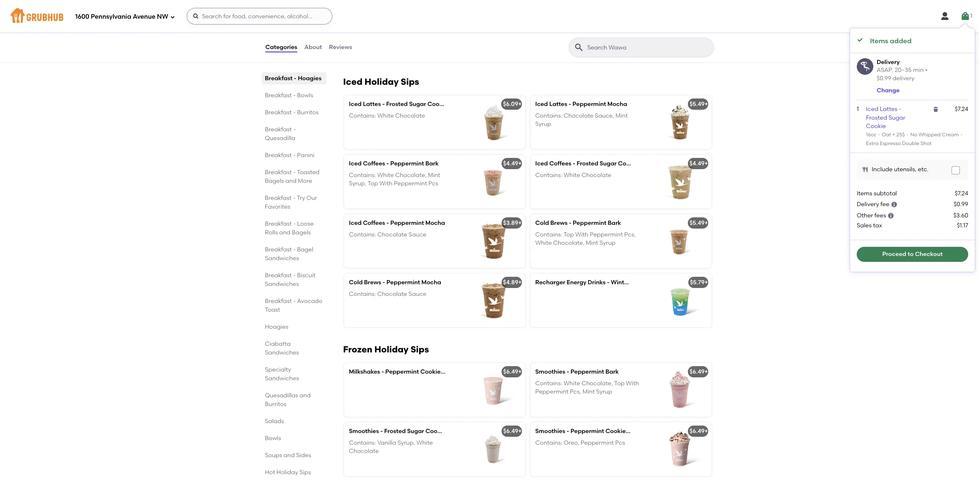 Task type: locate. For each thing, give the bounding box(es) containing it.
1 ∙ from the left
[[877, 132, 881, 138]]

breakfast down rolls at top left
[[265, 246, 292, 253]]

1 vertical spatial sips
[[411, 344, 429, 355]]

0 vertical spatial items
[[870, 37, 888, 45]]

raspberry,
[[664, 279, 695, 286]]

0 horizontal spatial burritos
[[265, 401, 287, 408]]

4 breakfast from the top
[[265, 126, 292, 133]]

10 breakfast from the top
[[265, 272, 292, 279]]

breakfast inside breakfast - try our favorites
[[265, 195, 292, 202]]

0 vertical spatial brews
[[550, 219, 568, 227]]

- inside breakfast - bagel sandwiches
[[293, 246, 296, 253]]

0 vertical spatial contains: chocolate sauce
[[349, 231, 426, 238]]

& for smoothies - peppermint cookies & cream
[[630, 428, 635, 435]]

iced coffees - peppermint bark image
[[463, 155, 525, 209]]

0 horizontal spatial ∙
[[877, 132, 881, 138]]

magnifying glass icon image
[[574, 42, 584, 52]]

0 vertical spatial $0.99
[[877, 75, 891, 82]]

holiday blend coffee - holiday blend image
[[649, 6, 712, 60]]

1 horizontal spatial cream
[[636, 428, 656, 435]]

burritos
[[297, 109, 319, 116], [265, 401, 287, 408]]

top inside contains: white chocolate, top with peppermint pcs, mint syrup
[[614, 380, 625, 387]]

2 $4.49 from the left
[[690, 160, 705, 167]]

contains: white chocolate for coffees
[[535, 172, 611, 179]]

1 vertical spatial delivery
[[857, 201, 879, 208]]

&
[[445, 368, 449, 375], [630, 428, 635, 435]]

burritos for breakfast - burritos
[[297, 109, 319, 116]]

contains: chocolate sauce down the 'cold brews - peppermint mocha'
[[349, 291, 426, 298]]

9 breakfast from the top
[[265, 246, 292, 253]]

lattes for white
[[363, 100, 381, 108]]

chocolate, for with
[[395, 172, 427, 179]]

bowls inside tab
[[297, 92, 313, 99]]

0 horizontal spatial svg image
[[192, 13, 199, 20]]

0 vertical spatial sauce
[[409, 231, 426, 238]]

1 vertical spatial pcs,
[[570, 389, 581, 396]]

1 horizontal spatial $4.49 +
[[690, 160, 708, 167]]

chocolate inside contains: vanilla syrup, white chocolate
[[349, 448, 379, 455]]

mocha for iced lattes - peppermint mocha
[[608, 100, 627, 108]]

white inside the contains: white chocolate, mint syrup, top with peppermint pcs
[[377, 172, 394, 179]]

contains: for iced coffees - peppermint bark
[[349, 172, 376, 179]]

contains:
[[349, 23, 376, 30], [349, 112, 376, 119], [535, 112, 562, 119], [349, 172, 376, 179], [535, 172, 562, 179], [349, 231, 376, 238], [535, 231, 562, 238], [349, 291, 376, 298], [535, 380, 562, 387], [349, 440, 376, 447], [535, 440, 562, 447]]

2 vertical spatial cream
[[636, 428, 656, 435]]

burritos inside breakfast - burritos tab
[[297, 109, 319, 116]]

breakfast down breakfast - bagel sandwiches at the bottom of page
[[265, 272, 292, 279]]

1 vertical spatial syrup,
[[398, 440, 415, 447]]

breakfast - avocado toast tab
[[265, 297, 323, 314]]

20–35
[[895, 67, 912, 74]]

holiday inside tab
[[277, 469, 298, 476]]

bowls up soups
[[265, 435, 281, 442]]

categories button
[[265, 32, 298, 62]]

contains: down the 'cold brews - peppermint mocha'
[[349, 291, 376, 298]]

bagels
[[265, 178, 284, 185], [292, 229, 311, 236]]

1 horizontal spatial hoagies
[[298, 75, 322, 82]]

pcs, inside contains: top with peppermint pcs, white chocolate, mint syrup
[[624, 231, 636, 238]]

2 $5.49 + from the top
[[690, 219, 708, 227]]

iced inside iced lattes - frosted sugar cookie
[[866, 106, 879, 113]]

burritos down breakfast - bowls tab
[[297, 109, 319, 116]]

iced coffees - peppermint mocha
[[349, 219, 445, 227]]

tax
[[873, 222, 882, 229]]

svg image up whipped
[[933, 106, 939, 113]]

breakfast down quesadilla
[[265, 152, 292, 159]]

+
[[518, 100, 522, 108], [705, 100, 708, 108], [518, 160, 522, 167], [705, 160, 708, 167], [518, 219, 522, 227], [705, 219, 708, 227], [518, 279, 522, 286], [705, 279, 708, 286], [518, 368, 522, 375], [705, 368, 708, 375], [518, 428, 522, 435], [705, 428, 708, 435]]

0 horizontal spatial cookies
[[420, 368, 444, 375]]

2 vertical spatial holiday
[[277, 469, 298, 476]]

$5.49 for contains: top with peppermint pcs, white chocolate, mint syrup
[[690, 219, 705, 227]]

1 horizontal spatial ∙
[[906, 132, 909, 138]]

$4.49 for iced coffees - peppermint bark
[[503, 160, 518, 167]]

about
[[304, 44, 322, 51]]

1 vertical spatial pcs
[[428, 180, 438, 187]]

syrup inside contains: white chocolate, top with peppermint pcs, mint syrup
[[596, 389, 612, 396]]

and left more at top left
[[285, 178, 297, 185]]

contains: up reviews
[[349, 23, 376, 30]]

biscuit
[[297, 272, 316, 279]]

1 vertical spatial contains: white chocolate
[[535, 172, 611, 179]]

$4.49 + for iced coffees - frosted sugar cookie
[[690, 160, 708, 167]]

contains: inside the contains: chocolate sauce, mint syrup
[[535, 112, 562, 119]]

cream for milkshakes - peppermint cookies & cream
[[451, 368, 471, 375]]

0 vertical spatial cream
[[942, 132, 959, 138]]

$1.17
[[957, 222, 968, 229]]

2 sauce from the top
[[409, 291, 426, 298]]

mint inside contains: top with peppermint pcs, white chocolate, mint syrup
[[586, 240, 598, 247]]

contains: inside contains: white chocolate, top with peppermint pcs
[[349, 23, 376, 30]]

2 horizontal spatial ∙
[[960, 132, 963, 138]]

0 horizontal spatial $4.49 +
[[503, 160, 522, 167]]

min
[[913, 67, 924, 74]]

1 inside button
[[970, 12, 973, 19]]

contains: inside contains: vanilla syrup, white chocolate
[[349, 440, 376, 447]]

syrup, inside the contains: white chocolate, mint syrup, top with peppermint pcs
[[349, 180, 366, 187]]

16oz ∙ oat +.25$ ∙ no whipped cream ∙ extra espresso double shot
[[866, 132, 963, 146]]

0 horizontal spatial cream
[[451, 368, 471, 375]]

contains: left the vanilla
[[349, 440, 376, 447]]

contains: inside contains: white chocolate, top with peppermint pcs, mint syrup
[[535, 380, 562, 387]]

sauce
[[409, 231, 426, 238], [409, 291, 426, 298]]

breakfast - burritos
[[265, 109, 319, 116]]

0 vertical spatial burritos
[[297, 109, 319, 116]]

bark up contains: white chocolate, top with peppermint pcs, mint syrup
[[606, 368, 619, 375]]

5 breakfast from the top
[[265, 152, 292, 159]]

sips inside tab
[[299, 469, 311, 476]]

2 $5.49 from the top
[[690, 219, 705, 227]]

1 vertical spatial $5.49
[[690, 219, 705, 227]]

white
[[377, 23, 394, 30], [377, 112, 394, 119], [377, 172, 394, 179], [564, 172, 580, 179], [535, 240, 552, 247], [564, 380, 580, 387], [416, 440, 433, 447]]

contains: for iced coffees - peppermint mocha
[[349, 231, 376, 238]]

1 vertical spatial bark
[[608, 219, 621, 227]]

brews for chocolate
[[364, 279, 381, 286]]

11 breakfast from the top
[[265, 298, 292, 305]]

0 horizontal spatial bowls
[[265, 435, 281, 442]]

2 contains: chocolate sauce from the top
[[349, 291, 426, 298]]

1 horizontal spatial $0.99
[[954, 201, 968, 208]]

contains: white chocolate down iced holiday sips
[[349, 112, 425, 119]]

contains: for iced lattes - peppermint mocha
[[535, 112, 562, 119]]

include utensils, etc.
[[872, 166, 929, 173]]

loose
[[297, 220, 314, 228]]

breakfast for breakfast - avocado toast
[[265, 298, 292, 305]]

smoothies - peppermint cookies & cream image
[[649, 422, 712, 477]]

- inside the breakfast - avocado toast
[[293, 298, 296, 305]]

and left sides
[[284, 452, 295, 459]]

contains: for smoothies - peppermint cookies & cream
[[535, 440, 562, 447]]

2 horizontal spatial pcs
[[615, 440, 625, 447]]

coffees for iced coffees - peppermint bark
[[363, 160, 385, 167]]

iced for iced coffees - peppermint bark image
[[349, 160, 362, 167]]

contains: inside the contains: white chocolate, mint syrup, top with peppermint pcs
[[349, 172, 376, 179]]

bark for cold brews - peppermint bark
[[608, 219, 621, 227]]

iced for iced lattes - peppermint mocha image
[[535, 100, 548, 108]]

2 horizontal spatial cream
[[942, 132, 959, 138]]

and right rolls at top left
[[279, 229, 290, 236]]

quesadillas
[[265, 392, 298, 399]]

0 horizontal spatial cold
[[349, 279, 363, 286]]

1 horizontal spatial cold
[[535, 219, 549, 227]]

$6.49
[[503, 368, 518, 375], [690, 368, 705, 375], [503, 428, 518, 435], [690, 428, 705, 435]]

+ for iced coffees - peppermint mocha
[[518, 219, 522, 227]]

lattes down iced holiday sips
[[363, 100, 381, 108]]

contains: down iced coffees - peppermint mocha
[[349, 231, 376, 238]]

bagels up the favorites
[[265, 178, 284, 185]]

1 breakfast from the top
[[265, 75, 293, 82]]

contains: for iced coffees - frosted sugar cookie
[[535, 172, 562, 179]]

4 sandwiches from the top
[[265, 375, 299, 382]]

1 horizontal spatial brews
[[550, 219, 568, 227]]

+ for iced lattes - peppermint mocha
[[705, 100, 708, 108]]

bagels inside breakfast - toasted bagels and more
[[265, 178, 284, 185]]

$4.49 for iced coffees - frosted sugar cookie
[[690, 160, 705, 167]]

delivery inside delivery asap, 20–35 min • $0.99 delivery
[[877, 58, 900, 66]]

and right quesadillas
[[299, 392, 311, 399]]

0 vertical spatial syrup
[[535, 121, 551, 128]]

2 vertical spatial pcs
[[615, 440, 625, 447]]

2 breakfast from the top
[[265, 92, 292, 99]]

1 vertical spatial bagels
[[292, 229, 311, 236]]

quesadillas and burritos
[[265, 392, 311, 408]]

iced lattes - frosted sugar cookie
[[349, 100, 448, 108], [866, 106, 905, 130]]

svg image inside items added tooltip
[[888, 212, 894, 219]]

$0.99 up $3.60
[[954, 201, 968, 208]]

$6.49 + for smoothies - peppermint cookies & cream
[[690, 428, 708, 435]]

with inside the contains: white chocolate, mint syrup, top with peppermint pcs
[[379, 180, 392, 187]]

about button
[[304, 32, 322, 62]]

ciabatta sandwiches tab
[[265, 340, 323, 357]]

$6.09 +
[[503, 100, 522, 108]]

svg image right nw
[[170, 14, 175, 19]]

breakfast up breakfast - bowls
[[265, 75, 293, 82]]

1 vertical spatial bowls
[[265, 435, 281, 442]]

syrup
[[535, 121, 551, 128], [600, 240, 616, 247], [596, 389, 612, 396]]

sandwiches up breakfast - biscuit sandwiches
[[265, 255, 299, 262]]

1 sauce from the top
[[409, 231, 426, 238]]

0 vertical spatial syrup,
[[349, 180, 366, 187]]

0 horizontal spatial 1
[[857, 106, 859, 113]]

cold
[[535, 219, 549, 227], [349, 279, 363, 286]]

mint inside the contains: white chocolate, mint syrup, top with peppermint pcs
[[428, 172, 440, 179]]

main navigation navigation
[[0, 0, 979, 32]]

cream for smoothies - peppermint cookies & cream
[[636, 428, 656, 435]]

breakfast inside breakfast - toasted bagels and more
[[265, 169, 292, 176]]

cold brews - peppermint mocha image
[[463, 274, 525, 328]]

0 vertical spatial bark
[[425, 160, 439, 167]]

contains: white chocolate, mint syrup, top with peppermint pcs
[[349, 172, 440, 187]]

holiday for iced
[[365, 76, 399, 87]]

iced lattes - frosted sugar cookie down iced holiday sips
[[349, 100, 448, 108]]

contains: white chocolate
[[349, 112, 425, 119], [535, 172, 611, 179]]

burritos down quesadillas
[[265, 401, 287, 408]]

syrup,
[[349, 180, 366, 187], [398, 440, 415, 447]]

svg image inside 1 button
[[960, 11, 970, 21]]

1 horizontal spatial iced lattes - frosted sugar cookie
[[866, 106, 905, 130]]

0 vertical spatial $5.49 +
[[690, 100, 708, 108]]

brews
[[550, 219, 568, 227], [364, 279, 381, 286]]

+ for iced coffees - frosted sugar cookie
[[705, 160, 708, 167]]

1 horizontal spatial svg image
[[888, 212, 894, 219]]

syrup for smoothies - peppermint bark
[[596, 389, 612, 396]]

$5.79
[[690, 279, 705, 286]]

pcs
[[384, 31, 393, 38], [428, 180, 438, 187], [615, 440, 625, 447]]

sandwiches inside breakfast - biscuit sandwiches
[[265, 281, 299, 288]]

breakfast up quesadilla
[[265, 126, 292, 133]]

0 vertical spatial bagels
[[265, 178, 284, 185]]

1 horizontal spatial &
[[630, 428, 635, 435]]

0 vertical spatial mocha
[[608, 100, 627, 108]]

peppermint inside contains: white chocolate, top with peppermint pcs, mint syrup
[[535, 389, 569, 396]]

iced for iced lattes - frosted sugar cookie image
[[349, 100, 362, 108]]

sauce down iced coffees - peppermint mocha
[[409, 231, 426, 238]]

lattes up the contains: chocolate sauce, mint syrup
[[549, 100, 567, 108]]

cold for cold brews - peppermint bark
[[535, 219, 549, 227]]

2 $7.24 from the top
[[955, 190, 968, 197]]

sips
[[401, 76, 419, 87], [411, 344, 429, 355], [299, 469, 311, 476]]

holiday for frozen
[[374, 344, 409, 355]]

2 vertical spatial syrup
[[596, 389, 612, 396]]

syrup inside contains: top with peppermint pcs, white chocolate, mint syrup
[[600, 240, 616, 247]]

0 vertical spatial delivery
[[877, 58, 900, 66]]

items up delivery fee at the right top of the page
[[857, 190, 872, 197]]

smoothies
[[535, 368, 565, 375], [349, 428, 379, 435], [535, 428, 565, 435]]

Search for food, convenience, alcohol... search field
[[187, 8, 332, 25]]

mint
[[616, 112, 628, 119], [428, 172, 440, 179], [586, 240, 598, 247], [583, 389, 595, 396]]

smoothies - frosted sugar cookie
[[349, 428, 446, 435]]

burritos inside "quesadillas and burritos"
[[265, 401, 287, 408]]

∙ right whipped
[[960, 132, 963, 138]]

breakfast down 'breakfast - panini'
[[265, 169, 292, 176]]

contains: white chocolate, top with peppermint pcs, mint syrup
[[535, 380, 639, 396]]

0 vertical spatial pcs,
[[624, 231, 636, 238]]

0 vertical spatial cookies
[[420, 368, 444, 375]]

items for items subtotal
[[857, 190, 872, 197]]

iced coffees - frosted sugar cookie
[[535, 160, 638, 167]]

svg image left include
[[862, 166, 869, 173]]

(blue
[[648, 279, 663, 286]]

sandwiches
[[265, 255, 299, 262], [265, 281, 299, 288], [265, 349, 299, 356], [265, 375, 299, 382]]

0 horizontal spatial brews
[[364, 279, 381, 286]]

svg image
[[940, 11, 950, 21], [170, 14, 175, 19], [857, 37, 864, 43], [933, 106, 939, 113], [862, 166, 869, 173], [953, 168, 958, 173], [891, 201, 898, 208]]

1 vertical spatial burritos
[[265, 401, 287, 408]]

top inside the contains: white chocolate, mint syrup, top with peppermint pcs
[[368, 180, 378, 187]]

lattes down change button
[[880, 106, 898, 113]]

contains: down the cold brews - peppermint bark
[[535, 231, 562, 238]]

1 vertical spatial cookies
[[606, 428, 629, 435]]

contains: left "oreo,"
[[535, 440, 562, 447]]

smoothies up the vanilla
[[349, 428, 379, 435]]

smoothies up "oreo,"
[[535, 428, 565, 435]]

-
[[294, 75, 296, 82], [293, 92, 296, 99], [382, 100, 385, 108], [569, 100, 571, 108], [899, 106, 901, 113], [293, 109, 296, 116], [293, 126, 296, 133], [293, 152, 296, 159], [387, 160, 389, 167], [573, 160, 575, 167], [293, 169, 296, 176], [293, 195, 296, 202], [387, 219, 389, 227], [569, 219, 571, 227], [293, 220, 296, 228], [293, 246, 296, 253], [293, 272, 296, 279], [383, 279, 385, 286], [607, 279, 610, 286], [293, 298, 296, 305], [382, 368, 384, 375], [567, 368, 569, 375], [380, 428, 383, 435], [567, 428, 569, 435]]

$0.99 down asap,
[[877, 75, 891, 82]]

2 horizontal spatial svg image
[[960, 11, 970, 21]]

quesadillas and burritos tab
[[265, 391, 323, 409]]

- inside breakfast - toasted bagels and more
[[293, 169, 296, 176]]

sauce for cold brews - peppermint mocha
[[409, 291, 426, 298]]

cold brews - peppermint mocha
[[349, 279, 441, 286]]

breakfast up rolls at top left
[[265, 220, 292, 228]]

contains: inside contains: top with peppermint pcs, white chocolate, mint syrup
[[535, 231, 562, 238]]

iced lattes - peppermint mocha
[[535, 100, 627, 108]]

∙ left oat
[[877, 132, 881, 138]]

2 horizontal spatial lattes
[[880, 106, 898, 113]]

1 vertical spatial $0.99
[[954, 201, 968, 208]]

sugar inside iced lattes - frosted sugar cookie
[[889, 114, 905, 121]]

sandwiches inside tab
[[265, 375, 299, 382]]

0 horizontal spatial $4.49
[[503, 160, 518, 167]]

iced for iced coffees - frosted sugar cookie image
[[535, 160, 548, 167]]

1 horizontal spatial pcs,
[[624, 231, 636, 238]]

1 $4.49 + from the left
[[503, 160, 522, 167]]

specialty sandwiches
[[265, 366, 299, 382]]

1 $5.49 from the top
[[690, 100, 705, 108]]

1 horizontal spatial lattes
[[549, 100, 567, 108]]

chocolate inside the contains: chocolate sauce, mint syrup
[[564, 112, 594, 119]]

0 vertical spatial $5.49
[[690, 100, 705, 108]]

2 $4.49 + from the left
[[690, 160, 708, 167]]

breakfast - quesadilla
[[265, 126, 296, 142]]

iced lattes - peppermint mocha image
[[649, 95, 712, 149]]

1 vertical spatial $7.24
[[955, 190, 968, 197]]

breakfast up toast
[[265, 298, 292, 305]]

breakfast up the favorites
[[265, 195, 292, 202]]

items added
[[870, 37, 912, 45]]

delivery up asap,
[[877, 58, 900, 66]]

hoagies up ciabatta
[[265, 324, 288, 331]]

∙
[[877, 132, 881, 138], [906, 132, 909, 138], [960, 132, 963, 138]]

1 vertical spatial &
[[630, 428, 635, 435]]

syrup, inside contains: vanilla syrup, white chocolate
[[398, 440, 415, 447]]

0 horizontal spatial bagels
[[265, 178, 284, 185]]

contains: down iced coffees - frosted sugar cookie
[[535, 172, 562, 179]]

2 vertical spatial sips
[[299, 469, 311, 476]]

chocolate, inside contains: white chocolate, top with peppermint pcs
[[395, 23, 427, 30]]

breakfast inside breakfast - loose rolls and bagels
[[265, 220, 292, 228]]

sauce down the 'cold brews - peppermint mocha'
[[409, 291, 426, 298]]

ciabatta sandwiches
[[265, 341, 299, 356]]

chocolate, inside contains: white chocolate, top with peppermint pcs, mint syrup
[[582, 380, 613, 387]]

white inside contains: white chocolate, top with peppermint pcs
[[377, 23, 394, 30]]

breakfast for breakfast - bagel sandwiches
[[265, 246, 292, 253]]

pcs inside the contains: white chocolate, mint syrup, top with peppermint pcs
[[428, 180, 438, 187]]

1 contains: chocolate sauce from the top
[[349, 231, 426, 238]]

0 horizontal spatial syrup,
[[349, 180, 366, 187]]

1 vertical spatial cream
[[451, 368, 471, 375]]

0 vertical spatial holiday
[[365, 76, 399, 87]]

6 breakfast from the top
[[265, 169, 292, 176]]

breakfast - bowls
[[265, 92, 313, 99]]

cold brews - peppermint bark image
[[649, 214, 712, 268]]

0 horizontal spatial $0.99
[[877, 75, 891, 82]]

1 sandwiches from the top
[[265, 255, 299, 262]]

0 horizontal spatial hoagies
[[265, 324, 288, 331]]

hoagies inside "tab"
[[265, 324, 288, 331]]

contains: for iced lattes - frosted sugar cookie
[[349, 112, 376, 119]]

breakfast inside the breakfast - avocado toast
[[265, 298, 292, 305]]

include
[[872, 166, 893, 173]]

3 breakfast from the top
[[265, 109, 292, 116]]

1 $4.49 from the left
[[503, 160, 518, 167]]

1 vertical spatial mocha
[[425, 219, 445, 227]]

mint inside contains: white chocolate, top with peppermint pcs, mint syrup
[[583, 389, 595, 396]]

$5.79 +
[[690, 279, 708, 286]]

subtotal
[[874, 190, 897, 197]]

sandwiches down specialty
[[265, 375, 299, 382]]

1 vertical spatial hoagies
[[265, 324, 288, 331]]

$3.89 +
[[503, 219, 522, 227]]

1 vertical spatial items
[[857, 190, 872, 197]]

breakfast inside breakfast - quesadilla
[[265, 126, 292, 133]]

peppermint
[[349, 31, 382, 38], [573, 100, 606, 108], [390, 160, 424, 167], [394, 180, 427, 187], [390, 219, 424, 227], [573, 219, 606, 227], [590, 231, 623, 238], [387, 279, 420, 286], [385, 368, 419, 375], [571, 368, 604, 375], [535, 389, 569, 396], [571, 428, 604, 435], [581, 440, 614, 447]]

1 inside items added tooltip
[[857, 106, 859, 113]]

bark up contains: top with peppermint pcs, white chocolate, mint syrup
[[608, 219, 621, 227]]

+ for smoothies - peppermint cookies & cream
[[705, 428, 708, 435]]

with inside contains: white chocolate, top with peppermint pcs, mint syrup
[[626, 380, 639, 387]]

1 horizontal spatial bowls
[[297, 92, 313, 99]]

ciabatta
[[265, 341, 291, 348]]

0 vertical spatial &
[[445, 368, 449, 375]]

iced lattes - frosted sugar cookie image
[[463, 95, 525, 149]]

contains: white chocolate down iced coffees - frosted sugar cookie
[[535, 172, 611, 179]]

1 horizontal spatial pcs
[[428, 180, 438, 187]]

breakfast for breakfast - try our favorites
[[265, 195, 292, 202]]

1 horizontal spatial $4.49
[[690, 160, 705, 167]]

smoothies for smoothies - frosted sugar cookie
[[349, 428, 379, 435]]

2 sandwiches from the top
[[265, 281, 299, 288]]

∙ left no
[[906, 132, 909, 138]]

breakfast up the breakfast - burritos
[[265, 92, 292, 99]]

2 vertical spatial mocha
[[421, 279, 441, 286]]

peppermint inside contains: top with peppermint pcs, white chocolate, mint syrup
[[590, 231, 623, 238]]

1 horizontal spatial contains: white chocolate
[[535, 172, 611, 179]]

contains: for cold brews - peppermint bark
[[535, 231, 562, 238]]

sandwiches down ciabatta
[[265, 349, 299, 356]]

$6.49 for smoothies - peppermint cookies & cream
[[690, 428, 705, 435]]

iced lattes - frosted sugar cookie up oat
[[866, 106, 905, 130]]

contains: down iced coffees - peppermint bark
[[349, 172, 376, 179]]

whipped
[[919, 132, 941, 138]]

hoagies up breakfast - bowls tab
[[298, 75, 322, 82]]

breakfast - loose rolls and bagels
[[265, 220, 314, 236]]

$4.89
[[503, 279, 518, 286]]

breakfast for breakfast - panini
[[265, 152, 292, 159]]

sandwiches up the breakfast - avocado toast
[[265, 281, 299, 288]]

cream inside 16oz ∙ oat +.25$ ∙ no whipped cream ∙ extra espresso double shot
[[942, 132, 959, 138]]

7 breakfast from the top
[[265, 195, 292, 202]]

contains: chocolate sauce down iced coffees - peppermint mocha
[[349, 231, 426, 238]]

+ for iced coffees - peppermint bark
[[518, 160, 522, 167]]

delivery up other
[[857, 201, 879, 208]]

bagels down loose
[[292, 229, 311, 236]]

peppermint inside the contains: white chocolate, mint syrup, top with peppermint pcs
[[394, 180, 427, 187]]

smoothies up contains: white chocolate, top with peppermint pcs, mint syrup
[[535, 368, 565, 375]]

0 horizontal spatial pcs,
[[570, 389, 581, 396]]

contains: chocolate sauce for brews
[[349, 291, 426, 298]]

white inside contains: top with peppermint pcs, white chocolate, mint syrup
[[535, 240, 552, 247]]

fees
[[875, 212, 886, 219]]

contains: down smoothies - peppermint bark at right
[[535, 380, 562, 387]]

bark up the contains: white chocolate, mint syrup, top with peppermint pcs
[[425, 160, 439, 167]]

$6.49 +
[[503, 368, 522, 375], [690, 368, 708, 375], [503, 428, 522, 435], [690, 428, 708, 435]]

breakfast inside breakfast - bagel sandwiches
[[265, 246, 292, 253]]

1 vertical spatial brews
[[364, 279, 381, 286]]

contains: down iced holiday sips
[[349, 112, 376, 119]]

top inside contains: white chocolate, top with peppermint pcs
[[428, 23, 438, 30]]

contains: down iced lattes - peppermint mocha
[[535, 112, 562, 119]]

breakfast inside breakfast - biscuit sandwiches
[[265, 272, 292, 279]]

0 vertical spatial $7.24
[[955, 106, 968, 113]]

1 vertical spatial cold
[[349, 279, 363, 286]]

smoothies - peppermint bark
[[535, 368, 619, 375]]

- inside breakfast - biscuit sandwiches
[[293, 272, 296, 279]]

1 vertical spatial syrup
[[600, 240, 616, 247]]

0 vertical spatial 1
[[970, 12, 973, 19]]

1600
[[75, 13, 89, 20]]

breakfast - toasted bagels and more tab
[[265, 168, 323, 186]]

svg image
[[960, 11, 970, 21], [192, 13, 199, 20], [888, 212, 894, 219]]

0 horizontal spatial lattes
[[363, 100, 381, 108]]

with inside contains: top with peppermint pcs, white chocolate, mint syrup
[[575, 231, 588, 238]]

1 vertical spatial sauce
[[409, 291, 426, 298]]

with inside contains: white chocolate, top with peppermint pcs
[[440, 23, 453, 30]]

1 horizontal spatial bagels
[[292, 229, 311, 236]]

$6.49 + for smoothies - peppermint bark
[[690, 368, 708, 375]]

0 vertical spatial pcs
[[384, 31, 393, 38]]

bowls up breakfast - burritos tab
[[297, 92, 313, 99]]

+ for cold brews - peppermint bark
[[705, 219, 708, 227]]

0 horizontal spatial &
[[445, 368, 449, 375]]

0 vertical spatial cold
[[535, 219, 549, 227]]

syrup, down smoothies - frosted sugar cookie
[[398, 440, 415, 447]]

lattes
[[363, 100, 381, 108], [549, 100, 567, 108], [880, 106, 898, 113]]

chocolate, for pcs
[[395, 23, 427, 30]]

0 vertical spatial contains: white chocolate
[[349, 112, 425, 119]]

chocolate, inside the contains: white chocolate, mint syrup, top with peppermint pcs
[[395, 172, 427, 179]]

mocha
[[608, 100, 627, 108], [425, 219, 445, 227], [421, 279, 441, 286]]

0 horizontal spatial contains: white chocolate
[[349, 112, 425, 119]]

delivery
[[877, 58, 900, 66], [857, 201, 879, 208]]

$6.49 for smoothies - peppermint bark
[[690, 368, 705, 375]]

- inside breakfast - try our favorites
[[293, 195, 296, 202]]

breakfast - biscuit sandwiches tab
[[265, 271, 323, 289]]

0 vertical spatial sips
[[401, 76, 419, 87]]

white inside contains: vanilla syrup, white chocolate
[[416, 440, 433, 447]]

1 vertical spatial contains: chocolate sauce
[[349, 291, 426, 298]]

8 breakfast from the top
[[265, 220, 292, 228]]

+ for smoothies - frosted sugar cookie
[[518, 428, 522, 435]]

$0.99
[[877, 75, 891, 82], [954, 201, 968, 208]]

iced coffees - peppermint mocha image
[[463, 214, 525, 268]]

1 horizontal spatial 1
[[970, 12, 973, 19]]

syrup, down iced coffees - peppermint bark
[[349, 180, 366, 187]]

coffees for iced coffees - peppermint mocha
[[363, 219, 385, 227]]

0 vertical spatial bowls
[[297, 92, 313, 99]]

1 $5.49 + from the top
[[690, 100, 708, 108]]

holiday for hot
[[277, 469, 298, 476]]

$5.49 for contains: chocolate sauce, mint syrup
[[690, 100, 705, 108]]

breakfast for breakfast - bowls
[[265, 92, 292, 99]]

top
[[428, 23, 438, 30], [368, 180, 378, 187], [564, 231, 574, 238], [614, 380, 625, 387]]

hot holiday sips tab
[[265, 468, 323, 477]]

- inside breakfast - loose rolls and bagels
[[293, 220, 296, 228]]

0 horizontal spatial pcs
[[384, 31, 393, 38]]

breakfast down breakfast - bowls
[[265, 109, 292, 116]]

items left added at the right
[[870, 37, 888, 45]]

contains: for smoothies - peppermint bark
[[535, 380, 562, 387]]



Task type: vqa. For each thing, say whether or not it's contained in the screenshot.
Teriyaki Chicken Bowl's Bowl
no



Task type: describe. For each thing, give the bounding box(es) containing it.
frosted inside iced lattes - frosted sugar cookie
[[866, 114, 887, 121]]

bark for iced coffees - peppermint bark
[[425, 160, 439, 167]]

delivery for asap,
[[877, 58, 900, 66]]

milkshakes - peppermint cookies & cream image
[[463, 363, 525, 417]]

hoagies inside tab
[[298, 75, 322, 82]]

salads tab
[[265, 417, 323, 426]]

syrup for cold brews - peppermint bark
[[600, 240, 616, 247]]

breakfast - hoagies tab
[[265, 74, 323, 83]]

$0.99 inside delivery asap, 20–35 min • $0.99 delivery
[[877, 75, 891, 82]]

svg image left 1 button
[[940, 11, 950, 21]]

bagels inside breakfast - loose rolls and bagels
[[292, 229, 311, 236]]

breakfast - avocado toast
[[265, 298, 322, 314]]

favorites
[[265, 203, 291, 210]]

delivery icon image
[[857, 58, 874, 75]]

our
[[307, 195, 317, 202]]

sips for iced holiday sips
[[401, 76, 419, 87]]

•
[[925, 67, 928, 74]]

change
[[877, 87, 900, 94]]

winter
[[611, 279, 630, 286]]

breakfast - biscuit sandwiches
[[265, 272, 316, 288]]

sales
[[857, 222, 872, 229]]

checkout
[[915, 251, 943, 258]]

recharger energy drinks - winter blues (blue raspberry, vanilla) image
[[649, 274, 712, 328]]

syrup inside the contains: chocolate sauce, mint syrup
[[535, 121, 551, 128]]

delivery for fee
[[857, 201, 879, 208]]

hot holiday sips
[[265, 469, 311, 476]]

iced lattes - frosted sugar cookie inside items added tooltip
[[866, 106, 905, 130]]

utensils,
[[894, 166, 917, 173]]

+ for cold brews - peppermint mocha
[[518, 279, 522, 286]]

smoothies for smoothies - peppermint cookies & cream
[[535, 428, 565, 435]]

hot
[[265, 469, 275, 476]]

iced lattes - frosted sugar cookie link
[[866, 106, 905, 130]]

breakfast for breakfast - biscuit sandwiches
[[265, 272, 292, 279]]

oreo,
[[564, 440, 579, 447]]

pcs, inside contains: white chocolate, top with peppermint pcs, mint syrup
[[570, 389, 581, 396]]

chocolate, inside contains: top with peppermint pcs, white chocolate, mint syrup
[[553, 240, 585, 247]]

breakfast - hoagies
[[265, 75, 322, 82]]

coffees for iced coffees - frosted sugar cookie
[[549, 160, 572, 167]]

$4.49 + for iced coffees - peppermint bark
[[503, 160, 522, 167]]

breakfast - burritos tab
[[265, 108, 323, 117]]

$6.09
[[503, 100, 518, 108]]

soups
[[265, 452, 282, 459]]

shot
[[921, 140, 932, 146]]

oat
[[882, 132, 891, 138]]

burritos for quesadillas and burritos
[[265, 401, 287, 408]]

breakfast for breakfast - burritos
[[265, 109, 292, 116]]

cookie inside iced lattes - frosted sugar cookie
[[866, 123, 886, 130]]

energy
[[567, 279, 586, 286]]

2 ∙ from the left
[[906, 132, 909, 138]]

chocolate, for pcs,
[[582, 380, 613, 387]]

- inside iced lattes - frosted sugar cookie
[[899, 106, 901, 113]]

Search Wawa search field
[[587, 44, 711, 52]]

iced coffees - frosted sugar cookie image
[[649, 155, 712, 209]]

+ for iced lattes - frosted sugar cookie
[[518, 100, 522, 108]]

$6.49 + for smoothies - frosted sugar cookie
[[503, 428, 522, 435]]

breakfast - quesadilla tab
[[265, 125, 323, 143]]

contains: white chocolate for lattes
[[349, 112, 425, 119]]

breakfast - panini tab
[[265, 151, 323, 160]]

panini
[[297, 152, 315, 159]]

breakfast - panini
[[265, 152, 315, 159]]

+ for smoothies - peppermint bark
[[705, 368, 708, 375]]

breakfast for breakfast - quesadilla
[[265, 126, 292, 133]]

3 ∙ from the left
[[960, 132, 963, 138]]

contains: oreo, peppermint pcs
[[535, 440, 625, 447]]

svg image right the 'etc.'
[[953, 168, 958, 173]]

contains: chocolate sauce for coffees
[[349, 231, 426, 238]]

bowls tab
[[265, 434, 323, 443]]

proceed to checkout button
[[857, 247, 968, 262]]

etc.
[[918, 166, 929, 173]]

sauce for iced coffees - peppermint mocha
[[409, 231, 426, 238]]

milkshakes - peppermint cookies & cream
[[349, 368, 471, 375]]

contains: top with peppermint pcs, white chocolate, mint syrup
[[535, 231, 636, 247]]

sandwiches inside breakfast - bagel sandwiches
[[265, 255, 299, 262]]

breakfast - try our favorites
[[265, 195, 317, 210]]

delivery fee
[[857, 201, 889, 208]]

delivery
[[893, 75, 915, 82]]

delivery asap, 20–35 min • $0.99 delivery
[[877, 58, 928, 82]]

other
[[857, 212, 873, 219]]

try
[[297, 195, 305, 202]]

frozen holiday sips
[[343, 344, 429, 355]]

top inside contains: top with peppermint pcs, white chocolate, mint syrup
[[564, 231, 574, 238]]

items subtotal
[[857, 190, 897, 197]]

items for items added
[[870, 37, 888, 45]]

vanilla
[[377, 440, 396, 447]]

avenue
[[133, 13, 155, 20]]

pcs inside contains: white chocolate, top with peppermint pcs
[[384, 31, 393, 38]]

extra
[[866, 140, 879, 146]]

svg image up delivery icon
[[857, 37, 864, 43]]

$5.49 + for contains: chocolate sauce, mint syrup
[[690, 100, 708, 108]]

$6.49 for smoothies - frosted sugar cookie
[[503, 428, 518, 435]]

breakfast - try our favorites tab
[[265, 194, 323, 211]]

change button
[[877, 87, 900, 95]]

mocha for iced coffees - peppermint mocha
[[425, 219, 445, 227]]

double
[[902, 140, 919, 146]]

bowls inside tab
[[265, 435, 281, 442]]

cookies for milkshakes - peppermint cookies & cream
[[420, 368, 444, 375]]

vanilla)
[[696, 279, 718, 286]]

cookies for smoothies - peppermint cookies & cream
[[606, 428, 629, 435]]

toasted
[[297, 169, 320, 176]]

1 $7.24 from the top
[[955, 106, 968, 113]]

contains: white chocolate, top with peppermint pcs button
[[344, 6, 525, 60]]

breakfast - toasted bagels and more
[[265, 169, 320, 185]]

2 vertical spatial bark
[[606, 368, 619, 375]]

breakfast for breakfast - hoagies
[[265, 75, 293, 82]]

contains: vanilla syrup, white chocolate
[[349, 440, 433, 455]]

bagel
[[297, 246, 313, 253]]

0 horizontal spatial iced lattes - frosted sugar cookie
[[349, 100, 448, 108]]

1600 pennsylvania avenue nw
[[75, 13, 168, 20]]

iced for iced coffees - peppermint mocha image
[[349, 219, 362, 227]]

breakfast - bowls tab
[[265, 91, 323, 100]]

contains: white chocolate, top with peppermint pcs
[[349, 23, 453, 38]]

sips for hot holiday sips
[[299, 469, 311, 476]]

pennsylvania
[[91, 13, 131, 20]]

and inside "quesadillas and burritos"
[[299, 392, 311, 399]]

soups and sides tab
[[265, 451, 323, 460]]

no
[[911, 132, 918, 138]]

lattes for chocolate
[[549, 100, 567, 108]]

contains: for smoothies - frosted sugar cookie
[[349, 440, 376, 447]]

mint inside the contains: chocolate sauce, mint syrup
[[616, 112, 628, 119]]

lattes inside iced lattes - frosted sugar cookie
[[880, 106, 898, 113]]

smoothies for smoothies - peppermint bark
[[535, 368, 565, 375]]

breakfast for breakfast - toasted bagels and more
[[265, 169, 292, 176]]

$3.60
[[954, 212, 968, 219]]

added
[[890, 37, 912, 45]]

breakfast for breakfast - loose rolls and bagels
[[265, 220, 292, 228]]

brews for top
[[550, 219, 568, 227]]

$3.89
[[503, 219, 518, 227]]

salads
[[265, 418, 284, 425]]

breakfast - loose rolls and bagels tab
[[265, 220, 323, 237]]

specialty
[[265, 366, 291, 374]]

svg image right fee
[[891, 201, 898, 208]]

$5.49 + for contains: top with peppermint pcs, white chocolate, mint syrup
[[690, 219, 708, 227]]

+.25$
[[892, 132, 905, 138]]

mocha for cold brews - peppermint mocha
[[421, 279, 441, 286]]

sips for frozen holiday sips
[[411, 344, 429, 355]]

recharger energy drinks - winter blues (blue raspberry, vanilla)
[[535, 279, 718, 286]]

more
[[298, 178, 312, 185]]

recharger
[[535, 279, 565, 286]]

soups and sides
[[265, 452, 311, 459]]

white inside contains: white chocolate, top with peppermint pcs, mint syrup
[[564, 380, 580, 387]]

peppermint inside contains: white chocolate, top with peppermint pcs
[[349, 31, 382, 38]]

and inside breakfast - toasted bagels and more
[[285, 178, 297, 185]]

breakfast - bagel sandwiches tab
[[265, 245, 323, 263]]

specialty sandwiches tab
[[265, 366, 323, 383]]

cold brews - peppermint bark
[[535, 219, 621, 227]]

smoothies - peppermint bark image
[[649, 363, 712, 417]]

sauce,
[[595, 112, 614, 119]]

16oz
[[866, 132, 876, 138]]

1 button
[[960, 9, 973, 24]]

items added tooltip
[[850, 23, 975, 272]]

contains: for cold brews - peppermint mocha
[[349, 291, 376, 298]]

smoothies - frosted sugar cookie image
[[463, 422, 525, 477]]

3 sandwiches from the top
[[265, 349, 299, 356]]

hoagies tab
[[265, 323, 323, 332]]

reviews button
[[329, 32, 353, 62]]

& for milkshakes - peppermint cookies & cream
[[445, 368, 449, 375]]

other fees
[[857, 212, 886, 219]]

breakfast - bagel sandwiches
[[265, 246, 313, 262]]

milkshakes
[[349, 368, 380, 375]]

sales tax
[[857, 222, 882, 229]]

iced coffees - peppermint bark
[[349, 160, 439, 167]]

steamers - peppermint bark image
[[463, 6, 525, 60]]

cold for cold brews - peppermint mocha
[[349, 279, 363, 286]]

- inside breakfast - quesadilla
[[293, 126, 296, 133]]

contains: chocolate sauce, mint syrup
[[535, 112, 628, 128]]

drinks
[[588, 279, 606, 286]]

rolls
[[265, 229, 278, 236]]

frozen
[[343, 344, 372, 355]]

and inside breakfast - loose rolls and bagels
[[279, 229, 290, 236]]

reviews
[[329, 44, 352, 51]]



